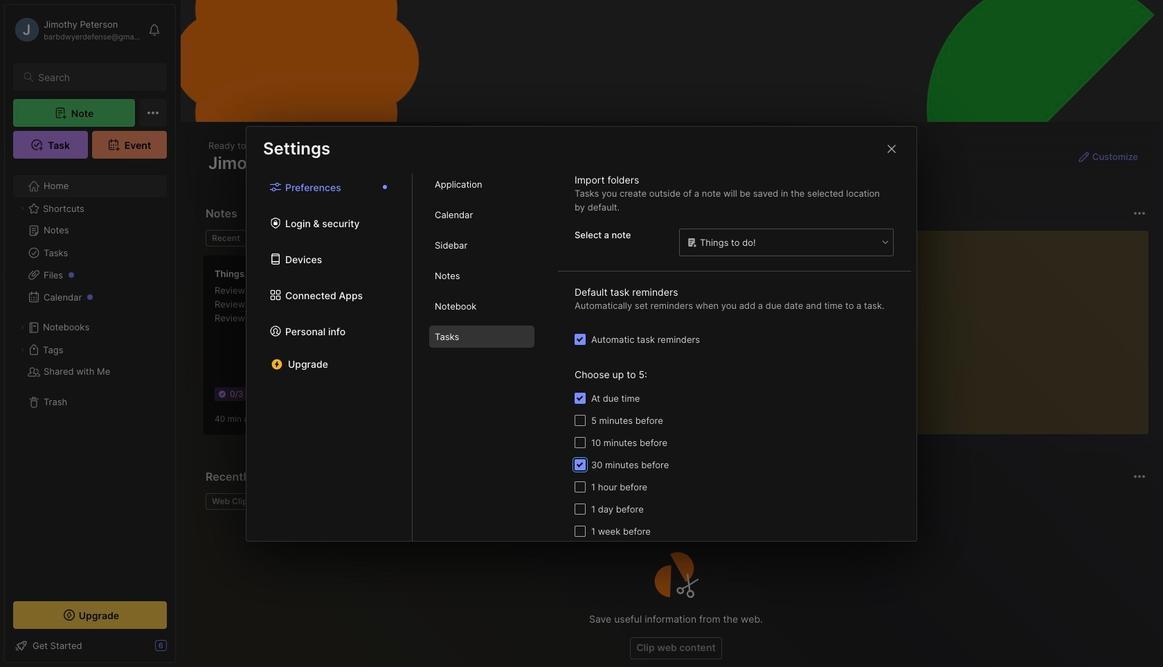 Task type: vqa. For each thing, say whether or not it's contained in the screenshot.
default task note Field
yes



Task type: locate. For each thing, give the bounding box(es) containing it.
None checkbox
[[575, 393, 586, 404], [575, 415, 586, 426], [575, 504, 586, 515], [575, 526, 586, 537], [575, 393, 586, 404], [575, 415, 586, 426], [575, 504, 586, 515], [575, 526, 586, 537]]

tree inside main element
[[5, 167, 175, 589]]

tab list
[[247, 173, 413, 541], [413, 173, 551, 541], [206, 230, 823, 247]]

None checkbox
[[575, 334, 586, 345], [575, 437, 586, 448], [575, 459, 586, 470], [575, 481, 586, 493], [575, 334, 586, 345], [575, 437, 586, 448], [575, 459, 586, 470], [575, 481, 586, 493]]

expand tags image
[[18, 346, 26, 354]]

Start writing… text field
[[857, 231, 1149, 423]]

Search text field
[[38, 71, 154, 84]]

tab
[[430, 173, 535, 195], [430, 204, 535, 226], [206, 230, 246, 247], [252, 230, 308, 247], [430, 234, 535, 256], [430, 265, 535, 287], [430, 295, 535, 317], [430, 326, 535, 348], [206, 493, 259, 510]]

None search field
[[38, 69, 154, 85]]

tree
[[5, 167, 175, 589]]

none search field inside main element
[[38, 69, 154, 85]]

row group
[[203, 255, 1164, 443]]



Task type: describe. For each thing, give the bounding box(es) containing it.
expand notebooks image
[[18, 324, 26, 332]]

Default task note field
[[679, 228, 895, 257]]

main element
[[0, 0, 180, 667]]

close image
[[884, 140, 901, 157]]



